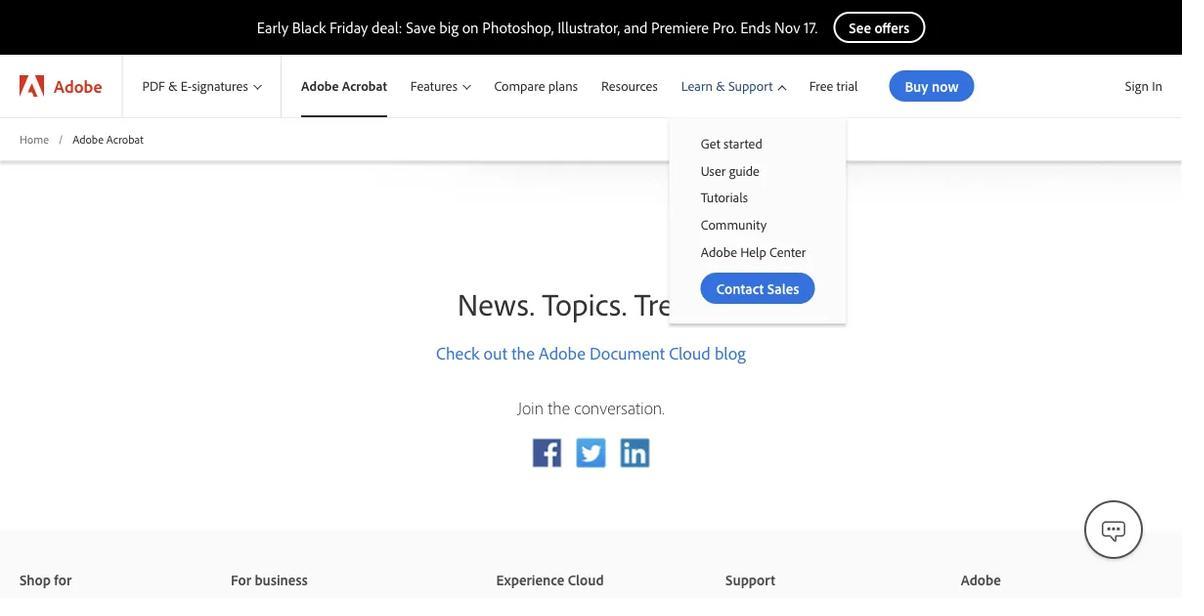 Task type: locate. For each thing, give the bounding box(es) containing it.
resources link
[[590, 55, 669, 117]]

big
[[439, 18, 459, 37]]

learn & support button
[[669, 55, 797, 117]]

the right out
[[512, 342, 535, 364]]

tutorials link
[[669, 184, 846, 211]]

features
[[410, 77, 458, 95]]

adobe acrobat
[[301, 77, 387, 95], [73, 132, 143, 146]]

join the conversation.
[[518, 397, 665, 419]]

tutorials
[[701, 189, 748, 206]]

topics.
[[542, 284, 627, 323]]

adobe inside group
[[701, 243, 737, 260]]

free
[[809, 77, 833, 95]]

support
[[728, 77, 773, 95]]

news.
[[457, 284, 535, 323]]

0 vertical spatial acrobat
[[342, 77, 387, 95]]

plans
[[548, 77, 578, 95]]

adobe link
[[0, 55, 122, 117]]

home link
[[20, 131, 49, 147]]

nov
[[774, 18, 800, 37]]

resources
[[601, 77, 658, 95]]

0 vertical spatial adobe acrobat
[[301, 77, 387, 95]]

adobe
[[54, 75, 102, 97], [301, 77, 339, 95], [73, 132, 104, 146], [701, 243, 737, 260], [539, 342, 586, 364]]

pdf
[[142, 77, 165, 95]]

free trial link
[[797, 55, 870, 117]]

adobe acrobat inside adobe acrobat link
[[301, 77, 387, 95]]

on
[[462, 18, 479, 37]]

early black friday deal: save big on photoshop, illustrator, and premiere pro. ends nov 17.
[[257, 18, 818, 37]]

acrobat down the friday
[[342, 77, 387, 95]]

adobe inside 'link'
[[54, 75, 102, 97]]

in
[[1152, 77, 1163, 94]]

2 & from the left
[[716, 77, 725, 95]]

friday
[[330, 18, 368, 37]]

0 horizontal spatial &
[[168, 77, 178, 95]]

adobe acrobat down pdf
[[73, 132, 143, 146]]

1 horizontal spatial &
[[716, 77, 725, 95]]

1 horizontal spatial adobe acrobat
[[301, 77, 387, 95]]

0 horizontal spatial adobe acrobat
[[73, 132, 143, 146]]

adobe acrobat down the friday
[[301, 77, 387, 95]]

1 vertical spatial adobe acrobat
[[73, 132, 143, 146]]

& right learn
[[716, 77, 725, 95]]

out
[[484, 342, 507, 364]]

check out the adobe document cloud blog
[[436, 342, 746, 364]]

join
[[518, 397, 544, 419]]

learn & support
[[681, 77, 773, 95]]

group
[[669, 117, 846, 324]]

started
[[724, 135, 762, 152]]

deal:
[[372, 18, 402, 37]]

center
[[769, 243, 806, 260]]

illustrator,
[[557, 18, 620, 37]]

user guide
[[701, 162, 759, 179]]

compare
[[494, 77, 545, 95]]

the
[[512, 342, 535, 364], [548, 397, 570, 419]]

early
[[257, 18, 289, 37]]

1 vertical spatial the
[[548, 397, 570, 419]]

adobe left pdf
[[54, 75, 102, 97]]

the right join at left
[[548, 397, 570, 419]]

compare plans
[[494, 77, 578, 95]]

save
[[406, 18, 436, 37]]

1 & from the left
[[168, 77, 178, 95]]

0 vertical spatial the
[[512, 342, 535, 364]]

get started
[[701, 135, 762, 152]]

0 horizontal spatial the
[[512, 342, 535, 364]]

acrobat down pdf
[[106, 132, 143, 146]]

& left e-
[[168, 77, 178, 95]]

&
[[168, 77, 178, 95], [716, 77, 725, 95]]

adobe down community
[[701, 243, 737, 260]]

1 vertical spatial acrobat
[[106, 132, 143, 146]]

compare plans link
[[482, 55, 590, 117]]

acrobat
[[342, 77, 387, 95], [106, 132, 143, 146]]

trends.
[[634, 284, 725, 323]]

1 horizontal spatial the
[[548, 397, 570, 419]]



Task type: vqa. For each thing, say whether or not it's contained in the screenshot.
User
yes



Task type: describe. For each thing, give the bounding box(es) containing it.
photoshop,
[[482, 18, 554, 37]]

ends
[[740, 18, 771, 37]]

pdf & e-signatures
[[142, 77, 248, 95]]

user
[[701, 162, 726, 179]]

conversation.
[[574, 397, 665, 419]]

adobe down black
[[301, 77, 339, 95]]

pro.
[[713, 18, 737, 37]]

blog
[[715, 342, 746, 364]]

pdf & e-signatures button
[[123, 55, 281, 117]]

group containing get started
[[669, 117, 846, 324]]

get started link
[[669, 130, 846, 157]]

1 horizontal spatial acrobat
[[342, 77, 387, 95]]

get
[[701, 135, 720, 152]]

cloud
[[669, 342, 711, 364]]

& for learn
[[716, 77, 725, 95]]

sign in button
[[1121, 69, 1166, 103]]

and
[[624, 18, 648, 37]]

document
[[590, 342, 665, 364]]

adobe acrobat link
[[282, 55, 399, 117]]

signatures
[[192, 77, 248, 95]]

0 horizontal spatial acrobat
[[106, 132, 143, 146]]

e-
[[181, 77, 192, 95]]

community
[[701, 216, 767, 233]]

check out the adobe document cloud blog link
[[436, 341, 746, 365]]

features button
[[399, 55, 482, 117]]

adobe down topics.
[[539, 342, 586, 364]]

sign
[[1125, 77, 1149, 94]]

17.
[[804, 18, 818, 37]]

free trial
[[809, 77, 858, 95]]

check
[[436, 342, 480, 364]]

adobe help center
[[701, 243, 806, 260]]

learn
[[681, 77, 713, 95]]

premiere
[[651, 18, 709, 37]]

adobe right home
[[73, 132, 104, 146]]

guide
[[729, 162, 759, 179]]

black
[[292, 18, 326, 37]]

trial
[[837, 77, 858, 95]]

news. topics. trends.
[[457, 284, 725, 323]]

help
[[740, 243, 766, 260]]

sign in
[[1125, 77, 1163, 94]]

user guide link
[[669, 157, 846, 184]]

adobe help center link
[[669, 238, 846, 265]]

& for pdf
[[168, 77, 178, 95]]

community link
[[669, 211, 846, 238]]

home
[[20, 132, 49, 146]]



